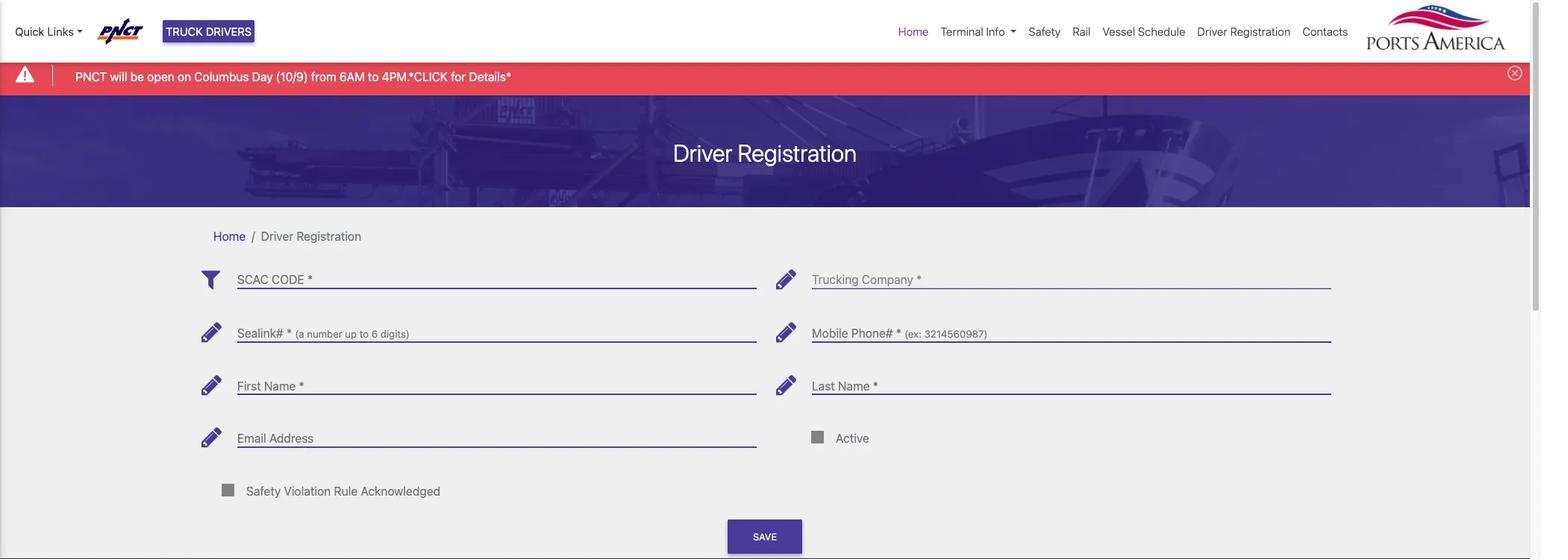 Task type: describe. For each thing, give the bounding box(es) containing it.
rail
[[1073, 25, 1091, 38]]

vessel
[[1103, 25, 1136, 38]]

Trucking Company * text field
[[812, 262, 1332, 289]]

contacts link
[[1297, 17, 1355, 46]]

0 horizontal spatial registration
[[297, 230, 362, 243]]

* for scac code *
[[307, 274, 313, 287]]

sealink#
[[237, 327, 284, 340]]

name for first
[[264, 380, 296, 393]]

contacts
[[1303, 25, 1349, 38]]

up
[[345, 329, 357, 340]]

info
[[987, 25, 1006, 38]]

drivers
[[206, 25, 252, 38]]

email
[[237, 432, 266, 446]]

* for first name *
[[299, 380, 304, 393]]

3214560987)
[[925, 329, 988, 340]]

0 horizontal spatial home
[[214, 230, 246, 243]]

(a
[[295, 329, 304, 340]]

pnct will be open on columbus day (10/9) from 6am to 4pm.*click for details*
[[76, 70, 512, 83]]

first name *
[[237, 380, 304, 393]]

* for last name *
[[873, 380, 879, 393]]

(10/9)
[[276, 70, 308, 83]]

for
[[451, 70, 466, 83]]

scac code *
[[237, 274, 313, 287]]

to inside sealink# * (a number up to 6 digits)
[[360, 329, 369, 340]]

2 horizontal spatial driver registration
[[1198, 25, 1291, 38]]

pnct will be open on columbus day (10/9) from 6am to 4pm.*click for details* link
[[76, 68, 512, 86]]

last
[[812, 380, 835, 393]]

company
[[862, 274, 914, 287]]

4pm.*click
[[382, 70, 448, 83]]

truck
[[166, 25, 203, 38]]

will
[[110, 70, 127, 83]]

active
[[836, 432, 870, 446]]

rule
[[334, 485, 358, 499]]

0 horizontal spatial driver
[[261, 230, 293, 243]]

details*
[[469, 70, 512, 83]]

email address
[[237, 432, 314, 446]]

links
[[47, 25, 74, 38]]

1 vertical spatial home link
[[214, 230, 246, 243]]

last name *
[[812, 380, 879, 393]]

trucking company *
[[812, 274, 922, 287]]

from
[[311, 70, 336, 83]]

digits)
[[381, 329, 410, 340]]

quick links
[[15, 25, 74, 38]]

number
[[307, 329, 343, 340]]

pnct will be open on columbus day (10/9) from 6am to 4pm.*click for details* alert
[[0, 55, 1531, 95]]

day
[[252, 70, 273, 83]]

safety violation rule acknowledged
[[246, 485, 441, 499]]



Task type: vqa. For each thing, say whether or not it's contained in the screenshot.
MIKE SULLIVAN
no



Task type: locate. For each thing, give the bounding box(es) containing it.
terminal info link
[[935, 17, 1023, 46]]

safety for safety violation rule acknowledged
[[246, 485, 281, 499]]

address
[[269, 432, 314, 446]]

*
[[307, 274, 313, 287], [917, 274, 922, 287], [287, 327, 292, 340], [896, 327, 902, 340], [299, 380, 304, 393], [873, 380, 879, 393]]

quick links link
[[15, 23, 83, 40]]

close image
[[1508, 66, 1523, 81]]

0 vertical spatial home
[[899, 25, 929, 38]]

driver
[[1198, 25, 1228, 38], [673, 139, 733, 167], [261, 230, 293, 243]]

1 vertical spatial home
[[214, 230, 246, 243]]

home link
[[893, 17, 935, 46], [214, 230, 246, 243]]

1 horizontal spatial driver
[[673, 139, 733, 167]]

safety for safety
[[1029, 25, 1061, 38]]

to left "6"
[[360, 329, 369, 340]]

0 vertical spatial to
[[368, 70, 379, 83]]

safety
[[1029, 25, 1061, 38], [246, 485, 281, 499]]

0 vertical spatial driver
[[1198, 25, 1228, 38]]

1 vertical spatial driver
[[673, 139, 733, 167]]

terminal
[[941, 25, 984, 38]]

name
[[264, 380, 296, 393], [838, 380, 870, 393]]

mobile
[[812, 327, 849, 340]]

1 vertical spatial registration
[[738, 139, 857, 167]]

* left the (a
[[287, 327, 292, 340]]

1 horizontal spatial registration
[[738, 139, 857, 167]]

quick
[[15, 25, 44, 38]]

0 vertical spatial home link
[[893, 17, 935, 46]]

1 horizontal spatial home
[[899, 25, 929, 38]]

violation
[[284, 485, 331, 499]]

* right company
[[917, 274, 922, 287]]

home link up "scac"
[[214, 230, 246, 243]]

2 vertical spatial driver
[[261, 230, 293, 243]]

safety link
[[1023, 17, 1067, 46]]

* left (ex:
[[896, 327, 902, 340]]

first
[[237, 380, 261, 393]]

6am
[[340, 70, 365, 83]]

name for last
[[838, 380, 870, 393]]

0 horizontal spatial safety
[[246, 485, 281, 499]]

phone#
[[852, 327, 893, 340]]

SCAC CODE * search field
[[237, 262, 757, 289]]

1 vertical spatial driver registration
[[673, 139, 857, 167]]

1 horizontal spatial name
[[838, 380, 870, 393]]

* down the (a
[[299, 380, 304, 393]]

Last Name * text field
[[812, 368, 1332, 395]]

driver registration
[[1198, 25, 1291, 38], [673, 139, 857, 167], [261, 230, 362, 243]]

save button
[[728, 520, 803, 555]]

truck drivers link
[[163, 20, 255, 43]]

* for trucking company *
[[917, 274, 922, 287]]

2 horizontal spatial registration
[[1231, 25, 1291, 38]]

6
[[372, 329, 378, 340]]

schedule
[[1139, 25, 1186, 38]]

truck drivers
[[166, 25, 252, 38]]

home left terminal
[[899, 25, 929, 38]]

1 vertical spatial to
[[360, 329, 369, 340]]

on
[[178, 70, 191, 83]]

0 vertical spatial safety
[[1029, 25, 1061, 38]]

driver registration link
[[1192, 17, 1297, 46]]

2 vertical spatial driver registration
[[261, 230, 362, 243]]

safety left violation
[[246, 485, 281, 499]]

home up "scac"
[[214, 230, 246, 243]]

1 vertical spatial safety
[[246, 485, 281, 499]]

None text field
[[237, 315, 757, 343], [812, 315, 1332, 343], [237, 315, 757, 343], [812, 315, 1332, 343]]

0 horizontal spatial name
[[264, 380, 296, 393]]

* right the last
[[873, 380, 879, 393]]

2 horizontal spatial driver
[[1198, 25, 1228, 38]]

pnct
[[76, 70, 107, 83]]

save
[[753, 532, 777, 543]]

trucking
[[812, 274, 859, 287]]

Email Address text field
[[237, 421, 757, 448]]

First Name * text field
[[237, 368, 757, 395]]

2 name from the left
[[838, 380, 870, 393]]

home
[[899, 25, 929, 38], [214, 230, 246, 243]]

0 horizontal spatial driver registration
[[261, 230, 362, 243]]

mobile phone# * (ex: 3214560987)
[[812, 327, 988, 340]]

1 name from the left
[[264, 380, 296, 393]]

columbus
[[194, 70, 249, 83]]

acknowledged
[[361, 485, 441, 499]]

0 vertical spatial registration
[[1231, 25, 1291, 38]]

0 vertical spatial driver registration
[[1198, 25, 1291, 38]]

(ex:
[[905, 329, 922, 340]]

name right the last
[[838, 380, 870, 393]]

terminal info
[[941, 25, 1006, 38]]

code
[[272, 274, 304, 287]]

vessel schedule link
[[1097, 17, 1192, 46]]

to inside alert
[[368, 70, 379, 83]]

1 horizontal spatial driver registration
[[673, 139, 857, 167]]

1 horizontal spatial safety
[[1029, 25, 1061, 38]]

sealink# * (a number up to 6 digits)
[[237, 327, 410, 340]]

vessel schedule
[[1103, 25, 1186, 38]]

be
[[130, 70, 144, 83]]

to
[[368, 70, 379, 83], [360, 329, 369, 340]]

scac
[[237, 274, 269, 287]]

* right code
[[307, 274, 313, 287]]

* for mobile phone# * (ex: 3214560987)
[[896, 327, 902, 340]]

2 vertical spatial registration
[[297, 230, 362, 243]]

registration
[[1231, 25, 1291, 38], [738, 139, 857, 167], [297, 230, 362, 243]]

home link left terminal
[[893, 17, 935, 46]]

1 horizontal spatial home link
[[893, 17, 935, 46]]

0 horizontal spatial home link
[[214, 230, 246, 243]]

to right 6am
[[368, 70, 379, 83]]

safety left rail
[[1029, 25, 1061, 38]]

open
[[147, 70, 174, 83]]

name right first
[[264, 380, 296, 393]]

rail link
[[1067, 17, 1097, 46]]



